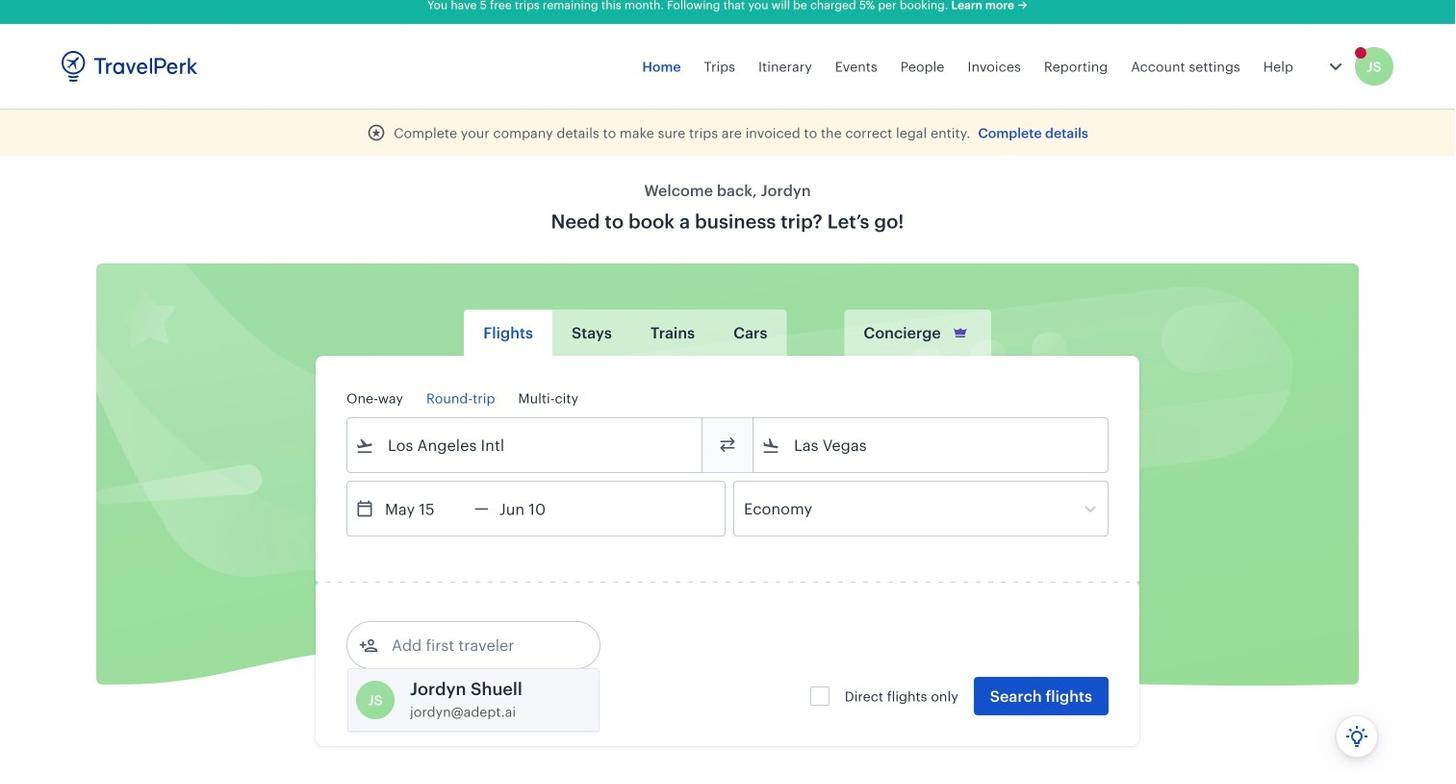 Task type: describe. For each thing, give the bounding box(es) containing it.
To search field
[[781, 430, 1083, 461]]



Task type: locate. For each thing, give the bounding box(es) containing it.
Add first traveler search field
[[378, 631, 579, 661]]

From search field
[[374, 430, 677, 461]]

Depart text field
[[374, 482, 475, 536]]

Return text field
[[489, 482, 589, 536]]



Task type: vqa. For each thing, say whether or not it's contained in the screenshot.
Add traveler 'search box'
no



